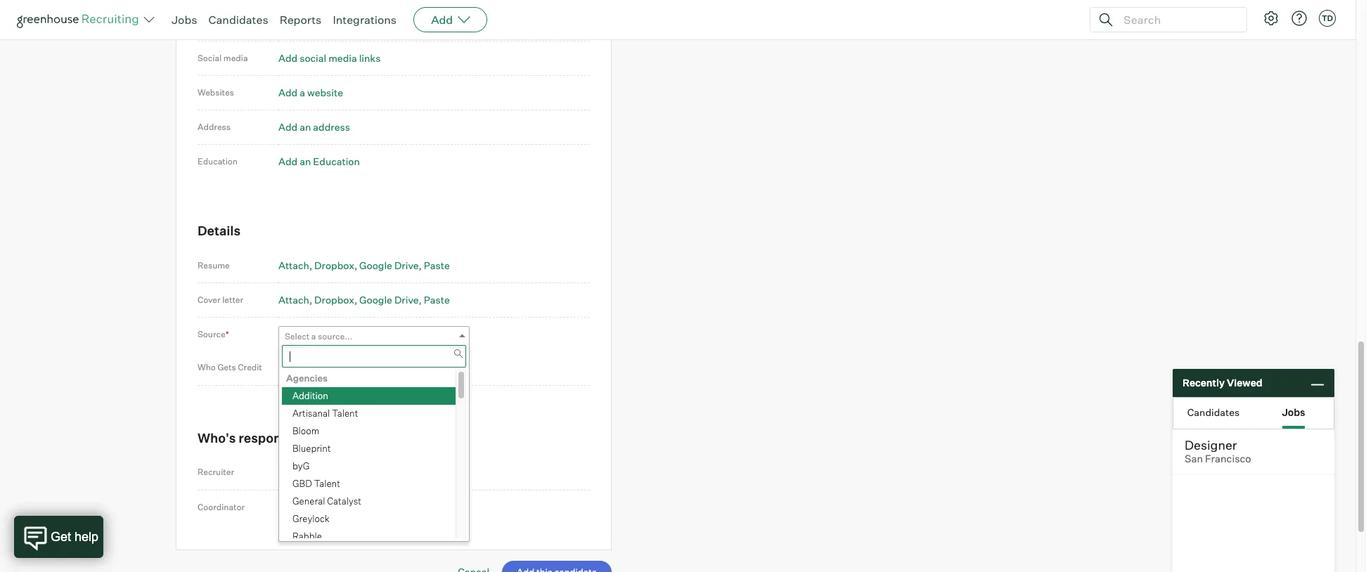 Task type: describe. For each thing, give the bounding box(es) containing it.
addition
[[293, 391, 328, 402]]

catalyst
[[327, 496, 361, 507]]

dummy
[[304, 363, 335, 374]]

paste for cover letter
[[424, 294, 450, 306]]

cover
[[198, 295, 220, 305]]

viewed
[[1227, 377, 1263, 389]]

1 vertical spatial talent
[[314, 478, 340, 490]]

candidates link
[[208, 13, 268, 27]]

address
[[198, 122, 231, 132]]

add an email address
[[278, 18, 377, 30]]

add for add
[[431, 13, 453, 27]]

gets
[[218, 362, 236, 373]]

test dummy link
[[278, 358, 470, 379]]

email
[[313, 18, 338, 30]]

google for cover letter
[[359, 294, 392, 306]]

recently viewed
[[1183, 377, 1263, 389]]

credit
[[238, 362, 262, 373]]

google for resume
[[359, 259, 392, 271]]

agencies
[[286, 373, 328, 384]]

this
[[333, 430, 356, 446]]

1 horizontal spatial education
[[313, 156, 360, 168]]

add for add an education
[[278, 156, 298, 168]]

for
[[313, 430, 331, 446]]

attach for resume
[[278, 259, 309, 271]]

jobs link
[[172, 13, 197, 27]]

recruiter
[[198, 467, 234, 478]]

links
[[359, 52, 381, 64]]

website
[[307, 87, 343, 99]]

drive for cover letter
[[394, 294, 419, 306]]

paste link for resume
[[424, 259, 450, 271]]

social media
[[198, 53, 248, 64]]

attach dropbox google drive paste for cover letter
[[278, 294, 450, 306]]

add an address link
[[278, 121, 350, 133]]

td button
[[1319, 10, 1336, 27]]

tab list containing candidates
[[1174, 398, 1334, 429]]

dropbox for cover letter
[[314, 294, 354, 306]]

paste link for cover letter
[[424, 294, 450, 306]]

rabble
[[293, 531, 322, 542]]

coordinator
[[198, 502, 245, 513]]

dropbox for resume
[[314, 259, 354, 271]]

none for coordinator
[[285, 503, 306, 514]]

an for email
[[300, 18, 311, 30]]

social
[[300, 52, 326, 64]]

0 vertical spatial address
[[340, 18, 377, 30]]

add a website link
[[278, 87, 343, 99]]

add an education
[[278, 156, 360, 168]]

agencies addition artisanal talent bloom blueprint byg gbd talent general catalyst greylock rabble
[[286, 373, 361, 542]]

paste for resume
[[424, 259, 450, 271]]

add for add social media links
[[278, 52, 298, 64]]

none link for recruiter
[[278, 463, 470, 484]]

general
[[293, 496, 325, 507]]

a for select
[[311, 331, 316, 342]]

who
[[198, 362, 216, 373]]

0 horizontal spatial education
[[198, 156, 238, 167]]

test dummy
[[285, 363, 335, 374]]

0 vertical spatial candidates
[[208, 13, 268, 27]]

td button
[[1316, 7, 1339, 30]]

td
[[1322, 13, 1333, 23]]



Task type: locate. For each thing, give the bounding box(es) containing it.
0 horizontal spatial jobs
[[172, 13, 197, 27]]

0 vertical spatial drive
[[394, 259, 419, 271]]

none link
[[278, 463, 470, 484], [278, 498, 470, 519]]

jobs
[[172, 13, 197, 27], [1282, 406, 1305, 418]]

byg
[[293, 461, 310, 472]]

0 vertical spatial dropbox link
[[314, 259, 357, 271]]

0 vertical spatial attach
[[278, 259, 309, 271]]

1 paste from the top
[[424, 259, 450, 271]]

1 google drive link from the top
[[359, 259, 422, 271]]

email
[[198, 19, 220, 29]]

google drive link for cover letter
[[359, 294, 422, 306]]

1 vertical spatial google
[[359, 294, 392, 306]]

integrations link
[[333, 13, 397, 27]]

1 vertical spatial jobs
[[1282, 406, 1305, 418]]

none for recruiter
[[285, 468, 306, 479]]

add button
[[414, 7, 487, 32]]

talent up this
[[332, 408, 358, 419]]

source *
[[198, 329, 229, 340]]

add for add a website
[[278, 87, 298, 99]]

francisco
[[1205, 453, 1251, 465]]

add an email address link
[[278, 18, 377, 30]]

who's
[[198, 430, 236, 446]]

2 vertical spatial an
[[300, 156, 311, 168]]

2 none from the top
[[285, 503, 306, 514]]

integrations
[[333, 13, 397, 27]]

attach link
[[278, 259, 312, 271], [278, 294, 312, 306]]

add an address
[[278, 121, 350, 133]]

add social media links link
[[278, 52, 381, 64]]

1 horizontal spatial jobs
[[1282, 406, 1305, 418]]

1 vertical spatial a
[[311, 331, 316, 342]]

1 drive from the top
[[394, 259, 419, 271]]

media right social
[[223, 53, 248, 64]]

1 vertical spatial none link
[[278, 498, 470, 519]]

0 vertical spatial paste
[[424, 259, 450, 271]]

add a website
[[278, 87, 343, 99]]

dropbox link
[[314, 259, 357, 271], [314, 294, 357, 306]]

attach
[[278, 259, 309, 271], [278, 294, 309, 306]]

drive
[[394, 259, 419, 271], [394, 294, 419, 306]]

1 google from the top
[[359, 259, 392, 271]]

education down add an address link at top left
[[313, 156, 360, 168]]

education down address on the top left of the page
[[198, 156, 238, 167]]

1 vertical spatial paste link
[[424, 294, 450, 306]]

responsible
[[239, 430, 311, 446]]

candidates down the recently viewed at bottom
[[1187, 406, 1240, 418]]

1 vertical spatial google drive link
[[359, 294, 422, 306]]

1 paste link from the top
[[424, 259, 450, 271]]

designer
[[1185, 437, 1237, 453]]

0 horizontal spatial a
[[300, 87, 305, 99]]

add inside add popup button
[[431, 13, 453, 27]]

2 attach dropbox google drive paste from the top
[[278, 294, 450, 306]]

0 vertical spatial attach dropbox google drive paste
[[278, 259, 450, 271]]

1 attach dropbox google drive paste from the top
[[278, 259, 450, 271]]

2 google from the top
[[359, 294, 392, 306]]

1 horizontal spatial media
[[329, 52, 357, 64]]

2 attach from the top
[[278, 294, 309, 306]]

artisanal
[[293, 408, 330, 419]]

1 vertical spatial dropbox
[[314, 294, 354, 306]]

0 horizontal spatial candidates
[[208, 13, 268, 27]]

2 dropbox from the top
[[314, 294, 354, 306]]

0 vertical spatial none
[[285, 468, 306, 479]]

1 vertical spatial dropbox link
[[314, 294, 357, 306]]

None text field
[[282, 345, 466, 368]]

1 dropbox link from the top
[[314, 259, 357, 271]]

select a source... link
[[278, 326, 470, 347]]

1 vertical spatial an
[[300, 121, 311, 133]]

a left website
[[300, 87, 305, 99]]

websites
[[198, 87, 234, 98]]

resume
[[198, 260, 230, 271]]

reports
[[280, 13, 322, 27]]

who gets credit
[[198, 362, 262, 373]]

0 vertical spatial none link
[[278, 463, 470, 484]]

address right email
[[340, 18, 377, 30]]

talent
[[332, 408, 358, 419], [314, 478, 340, 490]]

1 vertical spatial candidates
[[1187, 406, 1240, 418]]

paste
[[424, 259, 450, 271], [424, 294, 450, 306]]

2 google drive link from the top
[[359, 294, 422, 306]]

bloom
[[293, 426, 319, 437]]

source
[[198, 329, 226, 340]]

Search text field
[[1120, 9, 1234, 30]]

designer san francisco
[[1185, 437, 1251, 465]]

google drive link for resume
[[359, 259, 422, 271]]

attach for cover letter
[[278, 294, 309, 306]]

0 vertical spatial google drive link
[[359, 259, 422, 271]]

attach dropbox google drive paste
[[278, 259, 450, 271], [278, 294, 450, 306]]

1 vertical spatial address
[[313, 121, 350, 133]]

media
[[329, 52, 357, 64], [223, 53, 248, 64]]

google
[[359, 259, 392, 271], [359, 294, 392, 306]]

paste link
[[424, 259, 450, 271], [424, 294, 450, 306]]

address down website
[[313, 121, 350, 133]]

google drive link
[[359, 259, 422, 271], [359, 294, 422, 306]]

none link for coordinator
[[278, 498, 470, 519]]

2 none link from the top
[[278, 498, 470, 519]]

san
[[1185, 453, 1203, 465]]

2 an from the top
[[300, 121, 311, 133]]

2 paste link from the top
[[424, 294, 450, 306]]

education
[[313, 156, 360, 168], [198, 156, 238, 167]]

1 attach link from the top
[[278, 259, 312, 271]]

1 none link from the top
[[278, 463, 470, 484]]

0 vertical spatial paste link
[[424, 259, 450, 271]]

add an education link
[[278, 156, 360, 168]]

add for add an email address
[[278, 18, 298, 30]]

none down blueprint
[[285, 468, 306, 479]]

candidates up social media on the left of the page
[[208, 13, 268, 27]]

attach link for cover letter
[[278, 294, 312, 306]]

address
[[340, 18, 377, 30], [313, 121, 350, 133]]

0 vertical spatial google
[[359, 259, 392, 271]]

3 an from the top
[[300, 156, 311, 168]]

2 paste from the top
[[424, 294, 450, 306]]

media left links at the top of the page
[[329, 52, 357, 64]]

1 attach from the top
[[278, 259, 309, 271]]

add for add an address
[[278, 121, 298, 133]]

candidate?
[[359, 430, 427, 446]]

configure image
[[1263, 10, 1280, 27]]

0 vertical spatial talent
[[332, 408, 358, 419]]

None submit
[[502, 561, 612, 572]]

dropbox link for resume
[[314, 259, 357, 271]]

details
[[198, 223, 241, 239]]

gbd
[[293, 478, 312, 490]]

talent up "catalyst"
[[314, 478, 340, 490]]

1 vertical spatial attach
[[278, 294, 309, 306]]

1 horizontal spatial candidates
[[1187, 406, 1240, 418]]

tab list
[[1174, 398, 1334, 429]]

an down add an address link at top left
[[300, 156, 311, 168]]

0 horizontal spatial media
[[223, 53, 248, 64]]

an for education
[[300, 156, 311, 168]]

0 vertical spatial jobs
[[172, 13, 197, 27]]

dropbox
[[314, 259, 354, 271], [314, 294, 354, 306]]

0 vertical spatial an
[[300, 18, 311, 30]]

attach link for resume
[[278, 259, 312, 271]]

attach dropbox google drive paste for resume
[[278, 259, 450, 271]]

1 vertical spatial attach dropbox google drive paste
[[278, 294, 450, 306]]

test
[[285, 363, 302, 374]]

2 drive from the top
[[394, 294, 419, 306]]

dropbox link for cover letter
[[314, 294, 357, 306]]

add
[[431, 13, 453, 27], [278, 18, 298, 30], [278, 52, 298, 64], [278, 87, 298, 99], [278, 121, 298, 133], [278, 156, 298, 168]]

who's responsible for this candidate?
[[198, 430, 427, 446]]

an down add a website link
[[300, 121, 311, 133]]

an left email
[[300, 18, 311, 30]]

select
[[285, 331, 310, 342]]

*
[[226, 329, 229, 340]]

a
[[300, 87, 305, 99], [311, 331, 316, 342]]

add social media links
[[278, 52, 381, 64]]

none
[[285, 468, 306, 479], [285, 503, 306, 514]]

select a source...
[[285, 331, 352, 342]]

2 attach link from the top
[[278, 294, 312, 306]]

1 none from the top
[[285, 468, 306, 479]]

a right select
[[311, 331, 316, 342]]

none down 'gbd'
[[285, 503, 306, 514]]

drive for resume
[[394, 259, 419, 271]]

1 vertical spatial none
[[285, 503, 306, 514]]

blueprint
[[293, 443, 331, 455]]

1 an from the top
[[300, 18, 311, 30]]

candidates
[[208, 13, 268, 27], [1187, 406, 1240, 418]]

2 dropbox link from the top
[[314, 294, 357, 306]]

cover letter
[[198, 295, 243, 305]]

1 horizontal spatial a
[[311, 331, 316, 342]]

1 dropbox from the top
[[314, 259, 354, 271]]

greylock
[[293, 514, 330, 525]]

1 vertical spatial attach link
[[278, 294, 312, 306]]

social
[[198, 53, 222, 64]]

jobs inside tab list
[[1282, 406, 1305, 418]]

letter
[[222, 295, 243, 305]]

an for address
[[300, 121, 311, 133]]

1 vertical spatial paste
[[424, 294, 450, 306]]

recently
[[1183, 377, 1225, 389]]

1 vertical spatial drive
[[394, 294, 419, 306]]

0 vertical spatial dropbox
[[314, 259, 354, 271]]

0 vertical spatial attach link
[[278, 259, 312, 271]]

source...
[[318, 331, 352, 342]]

reports link
[[280, 13, 322, 27]]

0 vertical spatial a
[[300, 87, 305, 99]]

greenhouse recruiting image
[[17, 11, 143, 28]]

an
[[300, 18, 311, 30], [300, 121, 311, 133], [300, 156, 311, 168]]

a for add
[[300, 87, 305, 99]]



Task type: vqa. For each thing, say whether or not it's contained in the screenshot.


